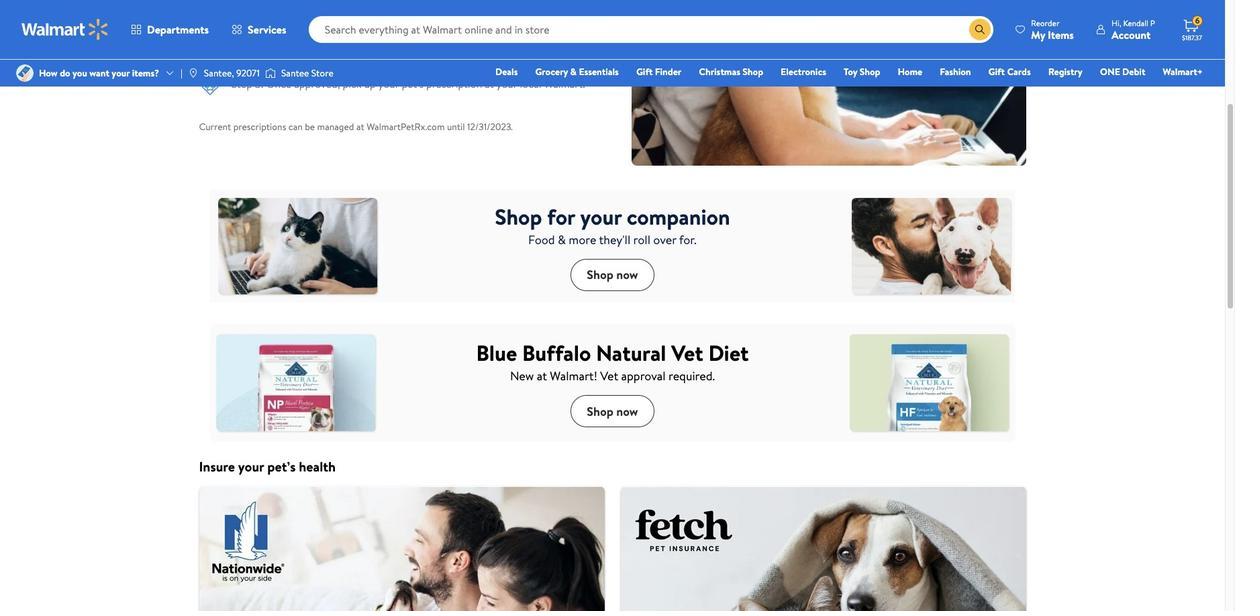 Task type: describe. For each thing, give the bounding box(es) containing it.
pet's
[[267, 458, 296, 476]]

shop down they'll
[[587, 266, 613, 283]]

christmas shop
[[699, 65, 763, 79]]

& inside step 2: bring your pet's rx to the pharmacy. if you need your pet's prescription transferred, call the pharmacy & we'll take care of it.
[[431, 50, 438, 64]]

departments button
[[119, 13, 220, 46]]

one debit
[[1100, 65, 1145, 79]]

account
[[1112, 27, 1151, 42]]

christmas shop link
[[693, 64, 769, 79]]

step 3: once approved, pick up your pet's prescription at your local walmart. image
[[199, 76, 220, 97]]

 image for santee, 92071
[[188, 68, 199, 79]]

one debit link
[[1094, 64, 1151, 79]]

prescription inside step 2: bring your pet's rx to the pharmacy. if you need your pet's prescription transferred, call the pharmacy & we'll take care of it.
[[231, 50, 287, 64]]

current
[[199, 120, 231, 134]]

registry link
[[1042, 64, 1089, 79]]

deals
[[495, 65, 518, 79]]

walmart.
[[544, 77, 585, 91]]

1 vertical spatial the
[[368, 34, 384, 48]]

1 vertical spatial up
[[364, 77, 376, 91]]

toy shop link
[[838, 64, 886, 79]]

1 list item from the left
[[191, 487, 612, 611]]

$187.37
[[1182, 33, 1202, 42]]

your left local
[[496, 77, 517, 91]]

until
[[447, 120, 465, 134]]

gift finder link
[[630, 64, 688, 79]]

walmart!
[[550, 368, 597, 385]]

one
[[1100, 65, 1120, 79]]

your inside shop for your companion food & more they'll roll over for.
[[580, 202, 622, 231]]

1:
[[255, 1, 261, 16]]

want
[[89, 66, 109, 80]]

step 2: bring your pet's rx to the pharmacy. if you need your pet's prescription transferred, call the pharmacy & we'll take care of it.
[[231, 34, 536, 64]]

christmas
[[699, 65, 740, 79]]

your down step 2: bring your pet's rx to the pharmacy. if you need your pet's prescription transferred, call the pharmacy & we'll take care of it.
[[378, 77, 399, 91]]

shop now for your
[[587, 266, 638, 283]]

step for step 2: bring your pet's rx to the pharmacy. if you need your pet's prescription transferred, call the pharmacy & we'll take care of it.
[[231, 34, 252, 48]]

current prescriptions can be managed at walmartpetrx.com until 12/31/2023.
[[199, 120, 513, 134]]

gift cards
[[988, 65, 1031, 79]]

now for your
[[616, 266, 638, 283]]

step 1: contact the pharmacy to set up your pet's profile.
[[231, 1, 494, 16]]

gift for gift finder
[[636, 65, 653, 79]]

items
[[1048, 27, 1074, 42]]

0 horizontal spatial at
[[356, 120, 364, 134]]

grocery & essentials
[[535, 65, 619, 79]]

your up transferred,
[[294, 34, 314, 48]]

your right want
[[112, 66, 130, 80]]

more
[[569, 231, 596, 248]]

0 vertical spatial pharmacy
[[322, 1, 367, 16]]

services button
[[220, 13, 298, 46]]

grocery & essentials link
[[529, 64, 625, 79]]

0 horizontal spatial vet
[[600, 368, 618, 385]]

santee, 92071
[[204, 66, 260, 80]]

take
[[464, 50, 483, 64]]

blue buffalo natural vet diet new at walmart! vet approval required.
[[476, 338, 749, 385]]

insure
[[199, 458, 235, 476]]

to inside step 2: bring your pet's rx to the pharmacy. if you need your pet's prescription transferred, call the pharmacy & we'll take care of it.
[[356, 34, 366, 48]]

kendall
[[1123, 17, 1148, 29]]

6 $187.37
[[1182, 15, 1202, 42]]

my
[[1031, 27, 1045, 42]]

cards
[[1007, 65, 1031, 79]]

2 list item from the left
[[612, 487, 1034, 611]]

blue buffalo natural vet diet. new at walmart! vet approval required. shop now. image
[[210, 326, 1015, 439]]

contact
[[264, 1, 302, 16]]

step 3: once approved, pick up your pet's prescription at your local walmart.
[[231, 77, 585, 91]]

92071
[[236, 66, 260, 80]]

step 2: bring your pet's rx to the pharmacy. if you need your pet's prescription transferred, call the pharmacy & we'll take care of it. image
[[199, 33, 220, 54]]

your right the set
[[413, 1, 434, 16]]

at inside blue buffalo natural vet diet new at walmart! vet approval required.
[[537, 368, 547, 385]]

your left pet's
[[238, 458, 264, 476]]

how do you want your items?
[[39, 66, 159, 80]]

they'll
[[599, 231, 630, 248]]

2 horizontal spatial &
[[570, 65, 577, 79]]

for.
[[679, 231, 697, 248]]

2 vertical spatial the
[[365, 50, 381, 64]]

0 vertical spatial the
[[304, 1, 320, 16]]

companion
[[627, 202, 730, 231]]

local
[[520, 77, 541, 91]]

new
[[510, 368, 534, 385]]

shop for your companion food & more they'll roll over for.
[[495, 202, 730, 248]]

1 horizontal spatial up
[[399, 1, 411, 16]]

fashion link
[[934, 64, 977, 79]]

profile.
[[461, 1, 494, 16]]

over
[[653, 231, 676, 248]]

insure your pet's health
[[199, 458, 336, 476]]

once
[[266, 77, 292, 91]]

walmart+ link
[[1157, 64, 1209, 79]]

items?
[[132, 66, 159, 80]]

toy
[[844, 65, 857, 79]]

roll
[[633, 231, 650, 248]]

pharmacy inside step 2: bring your pet's rx to the pharmacy. if you need your pet's prescription transferred, call the pharmacy & we'll take care of it.
[[383, 50, 429, 64]]

12/31/2023.
[[467, 120, 513, 134]]

0 horizontal spatial you
[[73, 66, 87, 80]]

p
[[1150, 17, 1155, 29]]

1 vertical spatial prescription
[[426, 77, 482, 91]]

hi, kendall p account
[[1112, 17, 1155, 42]]

0 vertical spatial to
[[370, 1, 380, 16]]

shop for your companion. food & more they'll roll over for. image
[[210, 190, 1015, 303]]

hi,
[[1112, 17, 1121, 29]]

electronics
[[781, 65, 826, 79]]

pharmacy.
[[387, 34, 434, 48]]

transferred,
[[290, 50, 345, 64]]

santee,
[[204, 66, 234, 80]]

fashion
[[940, 65, 971, 79]]

shop now for natural
[[587, 403, 638, 420]]

need
[[465, 34, 488, 48]]



Task type: locate. For each thing, give the bounding box(es) containing it.
0 horizontal spatial prescription
[[231, 50, 287, 64]]

list
[[191, 487, 1034, 611]]

gift cards link
[[982, 64, 1037, 79]]

shop
[[743, 65, 763, 79], [860, 65, 880, 79], [495, 202, 542, 231], [587, 266, 613, 283], [587, 403, 613, 420]]

list item
[[191, 487, 612, 611], [612, 487, 1034, 611]]

approved,
[[294, 77, 340, 91]]

reorder
[[1031, 17, 1060, 29]]

home link
[[892, 64, 928, 79]]

0 vertical spatial you
[[446, 34, 463, 48]]

 image for how do you want your items?
[[16, 64, 34, 82]]

1 vertical spatial you
[[73, 66, 87, 80]]

0 vertical spatial now
[[616, 266, 638, 283]]

vet left approval at the right
[[600, 368, 618, 385]]

shop inside shop for your companion food & more they'll roll over for.
[[495, 202, 542, 231]]

0 horizontal spatial pharmacy
[[322, 1, 367, 16]]

1 horizontal spatial gift
[[988, 65, 1005, 79]]

deals link
[[489, 64, 524, 79]]

be
[[305, 120, 315, 134]]

step 1: contact the pharmacy to set up your pet's profile. image
[[199, 1, 220, 22]]

pet's down pharmacy. on the top left
[[402, 77, 424, 91]]

blue
[[476, 338, 517, 368]]

0 vertical spatial shop now
[[587, 266, 638, 283]]

vet left diet
[[671, 338, 703, 368]]

1 vertical spatial now
[[616, 403, 638, 420]]

can
[[288, 120, 303, 134]]

1 shop now link from the top
[[571, 259, 654, 291]]

2 shop now from the top
[[587, 403, 638, 420]]

prescriptions
[[233, 120, 286, 134]]

Walmart Site-Wide search field
[[309, 16, 993, 43]]

step for step 3: once approved, pick up your pet's prescription at your local walmart.
[[231, 77, 252, 91]]

shop left for
[[495, 202, 542, 231]]

gift for gift cards
[[988, 65, 1005, 79]]

essentials
[[579, 65, 619, 79]]

gift left cards on the top right
[[988, 65, 1005, 79]]

pet's left profile. on the left of page
[[437, 1, 459, 16]]

shop now link for your
[[571, 259, 654, 291]]

at
[[485, 77, 494, 91], [356, 120, 364, 134], [537, 368, 547, 385]]

santee
[[281, 66, 309, 80]]

prescription
[[231, 50, 287, 64], [426, 77, 482, 91]]

2 step from the top
[[231, 34, 252, 48]]

1 vertical spatial to
[[356, 34, 366, 48]]

at right managed
[[356, 120, 364, 134]]

shop now link for natural
[[571, 395, 654, 428]]

1 horizontal spatial  image
[[188, 68, 199, 79]]

2 gift from the left
[[988, 65, 1005, 79]]

if
[[436, 34, 443, 48]]

0 vertical spatial at
[[485, 77, 494, 91]]

1 shop now from the top
[[587, 266, 638, 283]]

0 horizontal spatial  image
[[16, 64, 34, 82]]

0 vertical spatial prescription
[[231, 50, 287, 64]]

3 step from the top
[[231, 77, 252, 91]]

pet's
[[437, 1, 459, 16], [317, 34, 339, 48], [514, 34, 536, 48], [402, 77, 424, 91]]

1 horizontal spatial pharmacy
[[383, 50, 429, 64]]

gift inside 'gift finder' link
[[636, 65, 653, 79]]

2 now from the top
[[616, 403, 638, 420]]

search icon image
[[975, 24, 985, 35]]

1 horizontal spatial prescription
[[426, 77, 482, 91]]

the right call
[[365, 50, 381, 64]]

step inside step 2: bring your pet's rx to the pharmacy. if you need your pet's prescription transferred, call the pharmacy & we'll take care of it.
[[231, 34, 252, 48]]

step left the 3:
[[231, 77, 252, 91]]

step left 1:
[[231, 1, 252, 16]]

departments
[[147, 22, 209, 37]]

you
[[446, 34, 463, 48], [73, 66, 87, 80]]

gift left finder
[[636, 65, 653, 79]]

shop now link down they'll
[[571, 259, 654, 291]]

0 horizontal spatial to
[[356, 34, 366, 48]]

prescription down 2:
[[231, 50, 287, 64]]

the right the contact
[[304, 1, 320, 16]]

of
[[509, 50, 518, 64]]

your right for
[[580, 202, 622, 231]]

walmart image
[[21, 19, 109, 40]]

pharmacy down pharmacy. on the top left
[[383, 50, 429, 64]]

reorder my items
[[1031, 17, 1074, 42]]

buffalo
[[522, 338, 591, 368]]

managed
[[317, 120, 354, 134]]

health
[[299, 458, 336, 476]]

gift finder
[[636, 65, 681, 79]]

gift inside gift cards link
[[988, 65, 1005, 79]]

to right the rx at the left top of the page
[[356, 34, 366, 48]]

call
[[347, 50, 363, 64]]

2 horizontal spatial at
[[537, 368, 547, 385]]

do
[[60, 66, 70, 80]]

1 vertical spatial &
[[570, 65, 577, 79]]

1 vertical spatial shop now
[[587, 403, 638, 420]]

natural
[[596, 338, 666, 368]]

up right pick
[[364, 77, 376, 91]]

you right do
[[73, 66, 87, 80]]

how
[[39, 66, 58, 80]]

finder
[[655, 65, 681, 79]]

rx
[[341, 34, 354, 48]]

now down approval at the right
[[616, 403, 638, 420]]

the right the rx at the left top of the page
[[368, 34, 384, 48]]

0 horizontal spatial &
[[431, 50, 438, 64]]

1 vertical spatial pharmacy
[[383, 50, 429, 64]]

electronics link
[[775, 64, 832, 79]]

approval
[[621, 368, 666, 385]]

0 vertical spatial &
[[431, 50, 438, 64]]

services
[[248, 22, 286, 37]]

 image
[[16, 64, 34, 82], [188, 68, 199, 79]]

1 vertical spatial step
[[231, 34, 252, 48]]

your up care
[[491, 34, 512, 48]]

now
[[616, 266, 638, 283], [616, 403, 638, 420]]

pet's up transferred,
[[317, 34, 339, 48]]

for
[[547, 202, 575, 231]]

1 horizontal spatial &
[[558, 231, 566, 248]]

pharmacy
[[322, 1, 367, 16], [383, 50, 429, 64]]

Search search field
[[309, 16, 993, 43]]

to
[[370, 1, 380, 16], [356, 34, 366, 48]]

now down they'll
[[616, 266, 638, 283]]

1 horizontal spatial at
[[485, 77, 494, 91]]

shop now
[[587, 266, 638, 283], [587, 403, 638, 420]]

you right if on the top
[[446, 34, 463, 48]]

up right the set
[[399, 1, 411, 16]]

pharmacy up the rx at the left top of the page
[[322, 1, 367, 16]]

0 vertical spatial step
[[231, 1, 252, 16]]

2 vertical spatial &
[[558, 231, 566, 248]]

0 vertical spatial up
[[399, 1, 411, 16]]

1 vertical spatial shop now link
[[571, 395, 654, 428]]

debit
[[1122, 65, 1145, 79]]

1 step from the top
[[231, 1, 252, 16]]

to left the set
[[370, 1, 380, 16]]

step left 2:
[[231, 34, 252, 48]]

walmart+
[[1163, 65, 1203, 79]]

now for natural
[[616, 403, 638, 420]]

shop now down approval at the right
[[587, 403, 638, 420]]

santee store
[[281, 66, 333, 80]]

shop now down they'll
[[587, 266, 638, 283]]

& inside shop for your companion food & more they'll roll over for.
[[558, 231, 566, 248]]

& left we'll
[[431, 50, 438, 64]]

0 vertical spatial shop now link
[[571, 259, 654, 291]]

care
[[486, 50, 506, 64]]

prescription down we'll
[[426, 77, 482, 91]]

6
[[1195, 15, 1200, 26]]

the
[[304, 1, 320, 16], [368, 34, 384, 48], [365, 50, 381, 64]]

 image
[[265, 66, 276, 80]]

 image left how
[[16, 64, 34, 82]]

2 vertical spatial step
[[231, 77, 252, 91]]

1 gift from the left
[[636, 65, 653, 79]]

shop down walmart!
[[587, 403, 613, 420]]

shop right toy
[[860, 65, 880, 79]]

1 horizontal spatial you
[[446, 34, 463, 48]]

registry
[[1048, 65, 1083, 79]]

1 horizontal spatial vet
[[671, 338, 703, 368]]

1 horizontal spatial to
[[370, 1, 380, 16]]

3:
[[255, 77, 264, 91]]

2 shop now link from the top
[[571, 395, 654, 428]]

& right food
[[558, 231, 566, 248]]

0 horizontal spatial gift
[[636, 65, 653, 79]]

food
[[528, 231, 555, 248]]

bring
[[266, 34, 291, 48]]

you inside step 2: bring your pet's rx to the pharmacy. if you need your pet's prescription transferred, call the pharmacy & we'll take care of it.
[[446, 34, 463, 48]]

2 vertical spatial at
[[537, 368, 547, 385]]

home
[[898, 65, 922, 79]]

pick
[[343, 77, 362, 91]]

 image right |
[[188, 68, 199, 79]]

1 now from the top
[[616, 266, 638, 283]]

shop right christmas
[[743, 65, 763, 79]]

at right new on the bottom of the page
[[537, 368, 547, 385]]

pet's up the it.
[[514, 34, 536, 48]]

diet
[[708, 338, 749, 368]]

& right grocery
[[570, 65, 577, 79]]

step for step 1: contact the pharmacy to set up your pet's profile.
[[231, 1, 252, 16]]

vet
[[671, 338, 703, 368], [600, 368, 618, 385]]

grocery
[[535, 65, 568, 79]]

0 horizontal spatial up
[[364, 77, 376, 91]]

1 vertical spatial at
[[356, 120, 364, 134]]

set
[[383, 1, 397, 16]]

it.
[[521, 50, 530, 64]]

&
[[431, 50, 438, 64], [570, 65, 577, 79], [558, 231, 566, 248]]

2:
[[255, 34, 264, 48]]

shop now link down approval at the right
[[571, 395, 654, 428]]

walmartpetrx.com
[[367, 120, 445, 134]]

at left deals
[[485, 77, 494, 91]]



Task type: vqa. For each thing, say whether or not it's contained in the screenshot.
|
yes



